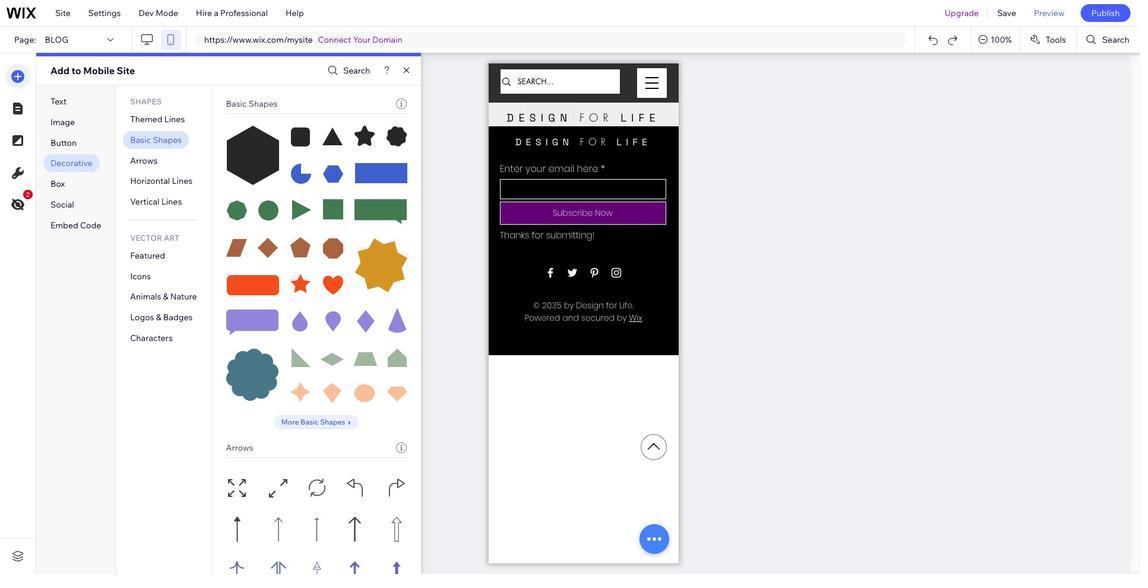 Task type: describe. For each thing, give the bounding box(es) containing it.
vertical lines
[[130, 197, 182, 207]]

animals
[[130, 292, 161, 303]]

mobile
[[83, 65, 115, 77]]

publish
[[1092, 8, 1120, 18]]

settings
[[88, 8, 121, 18]]

0 vertical spatial basic shapes
[[226, 99, 278, 109]]

themed
[[130, 114, 162, 125]]

connect
[[318, 34, 351, 45]]

badges
[[163, 313, 193, 323]]

decorative
[[50, 158, 93, 169]]

0 horizontal spatial arrows
[[130, 155, 158, 166]]

icons
[[130, 271, 151, 282]]

1 vertical spatial basic shapes
[[130, 135, 182, 145]]

dev mode
[[139, 8, 178, 18]]

vector art
[[130, 233, 179, 243]]

add
[[50, 65, 69, 77]]

horizontal lines
[[130, 176, 193, 187]]

nature
[[170, 292, 197, 303]]

lines for horizontal lines
[[172, 176, 193, 187]]

2 button
[[5, 190, 33, 217]]

vector
[[130, 233, 162, 243]]

vertical
[[130, 197, 159, 207]]

add to mobile site
[[50, 65, 135, 77]]

1 vertical spatial search button
[[325, 62, 370, 79]]

box
[[50, 179, 65, 190]]

image
[[50, 117, 75, 128]]

logos & badges
[[130, 313, 193, 323]]

social
[[50, 199, 74, 210]]

save button
[[988, 0, 1025, 26]]

horizontal
[[130, 176, 170, 187]]

logos
[[130, 313, 154, 323]]

more basic shapes
[[281, 418, 345, 427]]

a
[[214, 8, 218, 18]]

dev
[[139, 8, 154, 18]]

1 horizontal spatial basic
[[226, 99, 247, 109]]

mode
[[156, 8, 178, 18]]



Task type: locate. For each thing, give the bounding box(es) containing it.
https://www.wix.com/mysite
[[204, 34, 313, 45]]

site right mobile
[[117, 65, 135, 77]]

0 horizontal spatial site
[[55, 8, 71, 18]]

1 horizontal spatial arrows
[[226, 443, 253, 454]]

save
[[997, 8, 1016, 18]]

featured
[[130, 251, 165, 261]]

search down your
[[343, 65, 370, 76]]

search down publish "button" on the right top of the page
[[1102, 34, 1130, 45]]

1 vertical spatial &
[[156, 313, 161, 323]]

to
[[72, 65, 81, 77]]

themed lines
[[130, 114, 185, 125]]

2
[[26, 191, 30, 198]]

2 vertical spatial lines
[[161, 197, 182, 207]]

more basic shapes button
[[274, 416, 359, 430]]

0 vertical spatial arrows
[[130, 155, 158, 166]]

100% button
[[972, 27, 1020, 53]]

https://www.wix.com/mysite connect your domain
[[204, 34, 402, 45]]

1 vertical spatial search
[[343, 65, 370, 76]]

lines for vertical lines
[[161, 197, 182, 207]]

help
[[286, 8, 304, 18]]

more
[[281, 418, 299, 427]]

preview button
[[1025, 0, 1074, 26]]

shapes inside more basic shapes button
[[320, 418, 345, 427]]

lines right themed
[[164, 114, 185, 125]]

& for badges
[[156, 313, 161, 323]]

0 horizontal spatial &
[[156, 313, 161, 323]]

your
[[353, 34, 371, 45]]

text
[[50, 96, 67, 107]]

lines for themed lines
[[164, 114, 185, 125]]

search button
[[1078, 27, 1140, 53], [325, 62, 370, 79]]

1 vertical spatial site
[[117, 65, 135, 77]]

0 vertical spatial &
[[163, 292, 168, 303]]

arrows
[[130, 155, 158, 166], [226, 443, 253, 454]]

1 vertical spatial lines
[[172, 176, 193, 187]]

&
[[163, 292, 168, 303], [156, 313, 161, 323]]

0 vertical spatial site
[[55, 8, 71, 18]]

basic inside button
[[301, 418, 319, 427]]

lines right horizontal in the left of the page
[[172, 176, 193, 187]]

0 horizontal spatial search button
[[325, 62, 370, 79]]

upgrade
[[945, 8, 979, 18]]

0 vertical spatial basic
[[226, 99, 247, 109]]

publish button
[[1081, 4, 1131, 22]]

& right logos
[[156, 313, 161, 323]]

search button down publish "button" on the right top of the page
[[1078, 27, 1140, 53]]

1 horizontal spatial search
[[1102, 34, 1130, 45]]

2 horizontal spatial basic
[[301, 418, 319, 427]]

0 vertical spatial search button
[[1078, 27, 1140, 53]]

1 vertical spatial arrows
[[226, 443, 253, 454]]

1 horizontal spatial site
[[117, 65, 135, 77]]

site up the blog in the top of the page
[[55, 8, 71, 18]]

0 vertical spatial lines
[[164, 114, 185, 125]]

search
[[1102, 34, 1130, 45], [343, 65, 370, 76]]

0 horizontal spatial basic
[[130, 135, 151, 145]]

search button down the connect
[[325, 62, 370, 79]]

shapes
[[130, 97, 162, 106], [249, 99, 278, 109], [153, 135, 182, 145], [320, 418, 345, 427]]

button
[[50, 138, 77, 148]]

lines down horizontal lines
[[161, 197, 182, 207]]

professional
[[220, 8, 268, 18]]

tools button
[[1021, 27, 1077, 53]]

tools
[[1046, 34, 1066, 45]]

characters
[[130, 333, 173, 344]]

code
[[80, 220, 101, 231]]

domain
[[372, 34, 402, 45]]

hire a professional
[[196, 8, 268, 18]]

1 horizontal spatial search button
[[1078, 27, 1140, 53]]

blog
[[45, 34, 68, 45]]

& for nature
[[163, 292, 168, 303]]

lines
[[164, 114, 185, 125], [172, 176, 193, 187], [161, 197, 182, 207]]

embed code
[[50, 220, 101, 231]]

100%
[[991, 34, 1012, 45]]

0 horizontal spatial search
[[343, 65, 370, 76]]

1 horizontal spatial &
[[163, 292, 168, 303]]

animals & nature
[[130, 292, 197, 303]]

2 vertical spatial basic
[[301, 418, 319, 427]]

embed
[[50, 220, 78, 231]]

preview
[[1034, 8, 1065, 18]]

basic shapes
[[226, 99, 278, 109], [130, 135, 182, 145]]

basic
[[226, 99, 247, 109], [130, 135, 151, 145], [301, 418, 319, 427]]

0 vertical spatial search
[[1102, 34, 1130, 45]]

1 vertical spatial basic
[[130, 135, 151, 145]]

1 horizontal spatial basic shapes
[[226, 99, 278, 109]]

0 horizontal spatial basic shapes
[[130, 135, 182, 145]]

art
[[164, 233, 179, 243]]

hire
[[196, 8, 212, 18]]

& left nature
[[163, 292, 168, 303]]

site
[[55, 8, 71, 18], [117, 65, 135, 77]]



Task type: vqa. For each thing, say whether or not it's contained in the screenshot.
top Features
no



